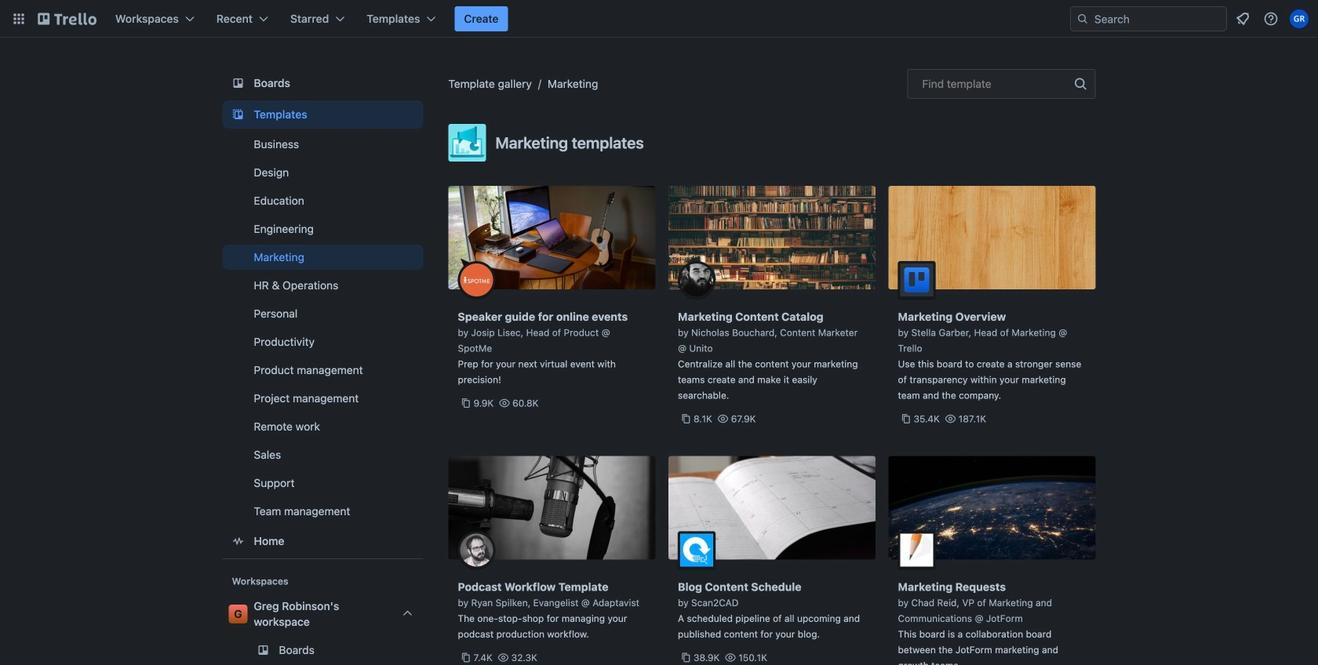 Task type: describe. For each thing, give the bounding box(es) containing it.
nicholas bouchard, content marketer @ unito image
[[678, 261, 716, 299]]

open information menu image
[[1263, 11, 1279, 27]]

Search field
[[1089, 8, 1226, 30]]

marketing icon image
[[448, 124, 486, 162]]

ryan spilken, evangelist @ adaptavist image
[[458, 532, 495, 569]]

0 notifications image
[[1233, 9, 1252, 28]]



Task type: locate. For each thing, give the bounding box(es) containing it.
board image
[[229, 74, 248, 93]]

home image
[[229, 532, 248, 551]]

template board image
[[229, 105, 248, 124]]

greg robinson (gregrobinson96) image
[[1290, 9, 1309, 28]]

chad reid, vp of marketing and communications @ jotform image
[[898, 532, 936, 569]]

search image
[[1076, 13, 1089, 25]]

josip lisec, head of product @ spotme image
[[458, 261, 495, 299]]

None field
[[907, 69, 1096, 99]]

back to home image
[[38, 6, 97, 31]]

stella garber, head of marketing @ trello image
[[898, 261, 936, 299]]

primary element
[[0, 0, 1318, 38]]

scan2cad image
[[678, 532, 716, 569]]



Task type: vqa. For each thing, say whether or not it's contained in the screenshot.
'Project' within Project Management button
no



